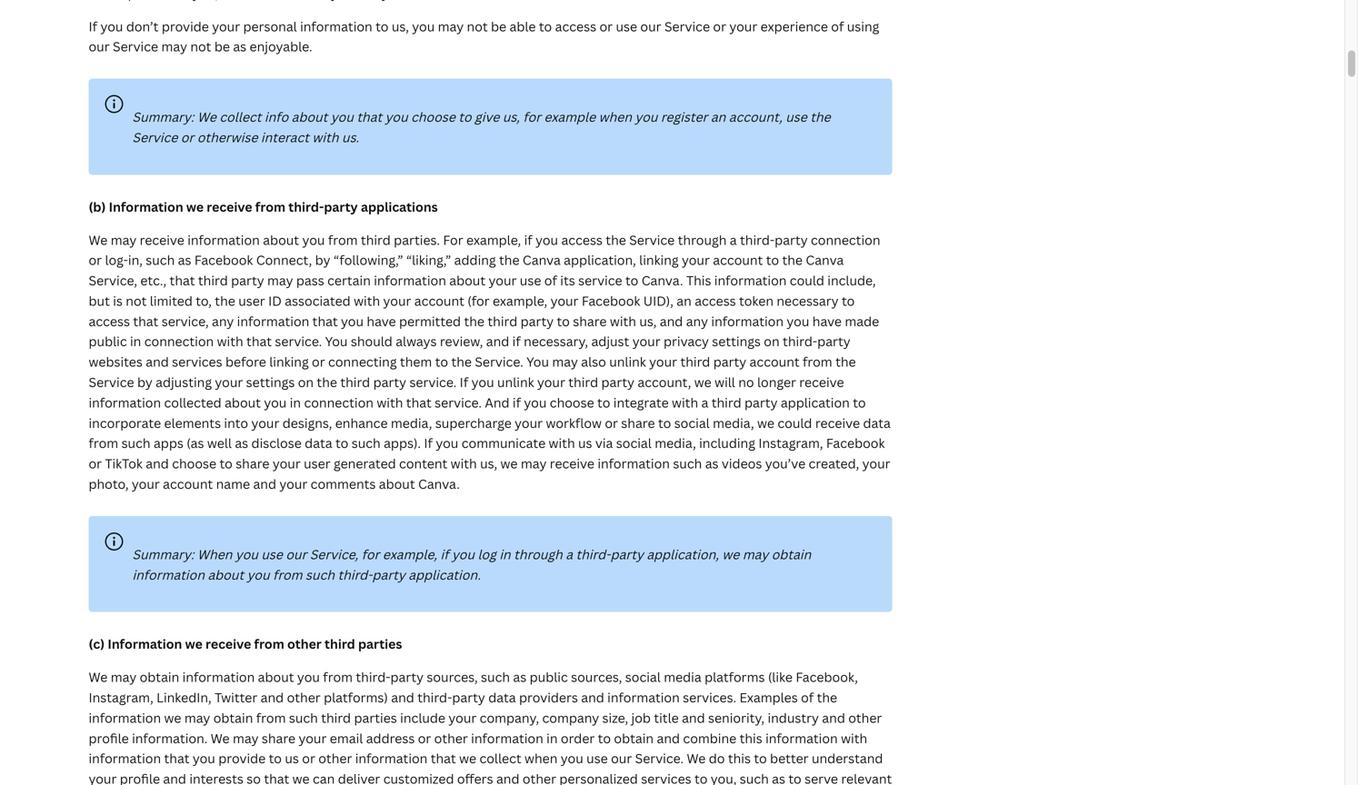 Task type: describe. For each thing, give the bounding box(es) containing it.
receive up application
[[799, 374, 844, 391]]

or left the log-
[[89, 252, 102, 269]]

service down websites
[[89, 374, 134, 391]]

(b) information we receive from third-party applications
[[89, 198, 438, 215]]

0 horizontal spatial data
[[305, 435, 332, 452]]

(like
[[768, 669, 793, 686]]

before
[[225, 353, 266, 371]]

and down uid),
[[660, 313, 683, 330]]

account, inside summary: we collect info about you that you choose to give us, for example when you register an account, use the service or otherwise interact with us.
[[729, 108, 783, 126]]

use inside summary: we collect info about you that you choose to give us, for example when you register an account, use the service or otherwise interact with us.
[[786, 108, 807, 126]]

use inside 'summary: when you use our service, for example, if you log in through a third-party application, we may obtain information about you from such third-party application.'
[[261, 546, 283, 563]]

information down information. at left bottom
[[89, 750, 161, 768]]

2 horizontal spatial not
[[467, 18, 488, 35]]

collect inside summary: we collect info about you that you choose to give us, for example when you register an account, use the service or otherwise interact with us.
[[219, 108, 261, 126]]

services.
[[683, 689, 736, 706]]

1 horizontal spatial a
[[701, 394, 709, 411]]

able
[[510, 18, 536, 35]]

0 vertical spatial parties
[[358, 636, 402, 653]]

disclose
[[251, 435, 302, 452]]

2 horizontal spatial data
[[863, 414, 891, 432]]

email
[[330, 730, 363, 747]]

offers
[[457, 771, 493, 785]]

linkedin,
[[156, 689, 212, 706]]

share down the integrate
[[621, 414, 655, 432]]

1 horizontal spatial not
[[190, 38, 211, 55]]

information down address on the left bottom of the page
[[355, 750, 428, 768]]

about inside the we may obtain information about you from third-party sources, such as public sources, social media platforms (like facebook, instagram, linkedin, twitter and other platforms) and third-party data providers and information services. examples of the information we may obtain from such third parties include your company, company size, job title and seniority, industry and other profile information. we may share your email address or other information in order to obtain and combine this information with information that you provide to us or other information that we collect when you use our service. we do this to better understand your profile and interests so that we can deliver customized offers and other personalized services to you, such as to serve rel
[[258, 669, 294, 686]]

"liking,"
[[406, 252, 451, 269]]

examples
[[740, 689, 798, 706]]

that up "before" at top
[[246, 333, 272, 350]]

share up the adjust
[[573, 313, 607, 330]]

service inside summary: we collect info about you that you choose to give us, for example when you register an account, use the service or otherwise interact with us.
[[132, 129, 178, 146]]

0 horizontal spatial by
[[137, 374, 152, 391]]

application, inside 'summary: when you use our service, for example, if you log in through a third-party application, we may obtain information about you from such third-party application.'
[[647, 546, 719, 563]]

1 horizontal spatial unlink
[[609, 353, 646, 371]]

about down content
[[379, 476, 415, 493]]

0 vertical spatial user
[[238, 292, 265, 310]]

services inside the we may obtain information about you from third-party sources, such as public sources, social media platforms (like facebook, instagram, linkedin, twitter and other platforms) and third-party data providers and information services. examples of the information we may obtain from such third parties include your company, company size, job title and seniority, industry and other profile information. we may share your email address or other information in order to obtain and combine this information with information that you provide to us or other information that we collect when you use our service. we do this to better understand your profile and interests so that we can deliver customized offers and other personalized services to you, such as to serve rel
[[641, 771, 692, 785]]

or down include
[[418, 730, 431, 747]]

1 horizontal spatial user
[[304, 455, 331, 472]]

including
[[699, 435, 755, 452]]

summary: we collect info about you that you choose to give us, for example when you register an account, use the service or otherwise interact with us.
[[132, 108, 831, 146]]

with up "before" at top
[[217, 333, 243, 350]]

1 horizontal spatial connection
[[304, 394, 374, 411]]

as down into
[[235, 435, 248, 452]]

0 horizontal spatial you
[[325, 333, 348, 350]]

register
[[661, 108, 708, 126]]

when inside the we may obtain information about you from third-party sources, such as public sources, social media platforms (like facebook, instagram, linkedin, twitter and other platforms) and third-party data providers and information services. examples of the information we may obtain from such third parties include your company, company size, job title and seniority, industry and other profile information. we may share your email address or other information in order to obtain and combine this information with information that you provide to us or other information that we collect when you use our service. we do this to better understand your profile and interests so that we can deliver customized offers and other personalized services to you, such as to serve rel
[[525, 750, 558, 768]]

videos
[[722, 455, 762, 472]]

with up enhance
[[377, 394, 403, 411]]

from up platforms)
[[323, 669, 353, 686]]

about down adding
[[449, 272, 486, 289]]

interact
[[261, 129, 309, 146]]

1 vertical spatial if
[[460, 374, 468, 391]]

0 horizontal spatial connection
[[144, 333, 214, 350]]

1 vertical spatial service.
[[410, 374, 457, 391]]

well
[[207, 435, 232, 452]]

summary: for summary: when you use our service, for example, if you log in through a third-party application, we may obtain information about you from such third-party application.
[[132, 546, 194, 563]]

comments
[[311, 476, 376, 493]]

information inside 'summary: when you use our service, for example, if you log in through a third-party application, we may obtain information about you from such third-party application.'
[[132, 566, 205, 584]]

content
[[399, 455, 448, 472]]

1 horizontal spatial you
[[527, 353, 549, 371]]

with down the workflow
[[549, 435, 575, 452]]

use inside if you don't provide your personal information to us, you may not be able to access or use our service or your experience of using our service may not be as enjoyable.
[[616, 18, 637, 35]]

that down information. at left bottom
[[164, 750, 190, 768]]

"following,"
[[334, 252, 403, 269]]

as down better
[[772, 771, 785, 785]]

we up interests
[[211, 730, 230, 747]]

1 have from the left
[[367, 313, 396, 330]]

the inside summary: we collect info about you that you choose to give us, for example when you register an account, use the service or otherwise interact with us.
[[810, 108, 831, 126]]

us.
[[342, 129, 359, 146]]

1 vertical spatial be
[[214, 38, 230, 55]]

using
[[847, 18, 879, 35]]

customized
[[383, 771, 454, 785]]

this
[[686, 272, 711, 289]]

1 vertical spatial facebook
[[582, 292, 640, 310]]

1 vertical spatial this
[[728, 750, 751, 768]]

enhance
[[335, 414, 388, 432]]

third up to,
[[198, 272, 228, 289]]

account up permitted
[[414, 292, 464, 310]]

don't
[[126, 18, 159, 35]]

you,
[[711, 771, 737, 785]]

and down the title on the bottom
[[657, 730, 680, 747]]

give
[[475, 108, 499, 126]]

always
[[396, 333, 437, 350]]

(as
[[187, 435, 204, 452]]

and down information. at left bottom
[[163, 771, 186, 785]]

job
[[631, 710, 651, 727]]

information down the token in the right top of the page
[[711, 313, 784, 330]]

that down associated
[[312, 313, 338, 330]]

information up the token in the right top of the page
[[714, 272, 787, 289]]

0 vertical spatial be
[[491, 18, 507, 35]]

service, inside 'summary: when you use our service, for example, if you log in through a third-party application, we may obtain information about you from such third-party application.'
[[310, 546, 358, 563]]

otherwise
[[197, 129, 258, 146]]

as up providers
[[513, 669, 527, 686]]

through inside we may receive information about you from third parties. for example, if you access the service through a third-party connection or log-in, such as facebook connect, by "following," "liking," adding the canva application, linking your account to the canva service, etc., that third party may pass certain information about your use of its service to canva. this information could include, but is not limited to, the user id associated with your account (for example, your facebook uid), an access token necessary to access that service, any information that you have permitted the third party to share with us, and any information you have made public in connection with that service. you should always review, and if necessary, adjust your privacy settings on third-party websites and services before linking or connecting them to the service. you may also unlink your third party account from the service by adjusting your settings on the third party service. if you unlink your third party account, we will no longer receive information collected about you in connection with that service. and if you choose to integrate with a third party application to incorporate elements into your designs, enhance media, supercharge your workflow or share to social media, we could receive data from such apps (as well as disclose data to such apps). if you communicate with us via social media, including instagram, facebook or tiktok and choose to share your user generated content with us, we may receive information such as videos you've created, your photo, your account name and your comments about canva.
[[678, 231, 727, 248]]

2 canva from the left
[[806, 252, 844, 269]]

in inside 'summary: when you use our service, for example, if you log in through a third-party application, we may obtain information about you from such third-party application.'
[[499, 546, 511, 563]]

services inside we may receive information about you from third parties. for example, if you access the service through a third-party connection or log-in, such as facebook connect, by "following," "liking," adding the canva application, linking your account to the canva service, etc., that third party may pass certain information about your use of its service to canva. this information could include, but is not limited to, the user id associated with your account (for example, your facebook uid), an access token necessary to access that service, any information that you have permitted the third party to share with us, and any information you have made public in connection with that service. you should always review, and if necessary, adjust your privacy settings on third-party websites and services before linking or connecting them to the service. you may also unlink your third party account from the service by adjusting your settings on the third party service. if you unlink your third party account, we will no longer receive information collected about you in connection with that service. and if you choose to integrate with a third party application to incorporate elements into your designs, enhance media, supercharge your workflow or share to social media, we could receive data from such apps (as well as disclose data to such apps). if you communicate with us via social media, including instagram, facebook or tiktok and choose to share your user generated content with us, we may receive information such as videos you've created, your photo, your account name and your comments about canva.
[[172, 353, 222, 371]]

in up designs,
[[290, 394, 301, 411]]

no
[[738, 374, 754, 391]]

photo,
[[89, 476, 129, 493]]

we down (c)
[[89, 669, 108, 686]]

that up limited
[[170, 272, 195, 289]]

to,
[[196, 292, 212, 310]]

with down certain
[[354, 292, 380, 310]]

websites
[[89, 353, 143, 371]]

tiktok
[[105, 455, 143, 472]]

access inside if you don't provide your personal information to us, you may not be able to access or use our service or your experience of using our service may not be as enjoyable.
[[555, 18, 596, 35]]

third down the connecting
[[340, 374, 370, 391]]

or up via
[[605, 414, 618, 432]]

that down them
[[406, 394, 432, 411]]

access down is
[[89, 313, 130, 330]]

and
[[485, 394, 510, 411]]

or up the photo, in the left of the page
[[89, 455, 102, 472]]

applications
[[361, 198, 438, 215]]

if inside 'summary: when you use our service, for example, if you log in through a third-party application, we may obtain information about you from such third-party application.'
[[440, 546, 449, 563]]

if right the for
[[524, 231, 532, 248]]

connecting
[[328, 353, 397, 371]]

if right and
[[513, 394, 521, 411]]

through inside 'summary: when you use our service, for example, if you log in through a third-party application, we may obtain information about you from such third-party application.'
[[514, 546, 563, 563]]

parties.
[[394, 231, 440, 248]]

as up limited
[[178, 252, 191, 269]]

include,
[[828, 272, 876, 289]]

also
[[581, 353, 606, 371]]

from up application
[[803, 353, 832, 371]]

service up uid),
[[629, 231, 675, 248]]

from up twitter at bottom left
[[254, 636, 284, 653]]

information down (b) information we receive from third-party applications
[[187, 231, 260, 248]]

share up name
[[236, 455, 270, 472]]

about inside summary: we collect info about you that you choose to give us, for example when you register an account, use the service or otherwise interact with us.
[[292, 108, 328, 126]]

as down including at the bottom right of the page
[[705, 455, 719, 472]]

designs,
[[283, 414, 332, 432]]

1 canva from the left
[[523, 252, 561, 269]]

information inside if you don't provide your personal information to us, you may not be able to access or use our service or your experience of using our service may not be as enjoyable.
[[300, 18, 372, 35]]

use inside we may receive information about you from third parties. for example, if you access the service through a third-party connection or log-in, such as facebook connect, by "following," "liking," adding the canva application, linking your account to the canva service, etc., that third party may pass certain information about your use of its service to canva. this information could include, but is not limited to, the user id associated with your account (for example, your facebook uid), an access token necessary to access that service, any information that you have permitted the third party to share with us, and any information you have made public in connection with that service. you should always review, and if necessary, adjust your privacy settings on third-party websites and services before linking or connecting them to the service. you may also unlink your third party account from the service by adjusting your settings on the third party service. if you unlink your third party account, we will no longer receive information collected about you in connection with that service. and if you choose to integrate with a third party application to incorporate elements into your designs, enhance media, supercharge your workflow or share to social media, we could receive data from such apps (as well as disclose data to such apps). if you communicate with us via social media, including instagram, facebook or tiktok and choose to share your user generated content with us, we may receive information such as videos you've created, your photo, your account name and your comments about canva.
[[520, 272, 541, 289]]

information down company,
[[471, 730, 543, 747]]

elements
[[164, 414, 221, 432]]

limited
[[150, 292, 193, 310]]

and right offers
[[496, 771, 520, 785]]

with up the adjust
[[610, 313, 636, 330]]

not inside we may receive information about you from third parties. for example, if you access the service through a third-party connection or log-in, such as facebook connect, by "following," "liking," adding the canva application, linking your account to the canva service, etc., that third party may pass certain information about your use of its service to canva. this information could include, but is not limited to, the user id associated with your account (for example, your facebook uid), an access token necessary to access that service, any information that you have permitted the third party to share with us, and any information you have made public in connection with that service. you should always review, and if necessary, adjust your privacy settings on third-party websites and services before linking or connecting them to the service. you may also unlink your third party account from the service by adjusting your settings on the third party service. if you unlink your third party account, we will no longer receive information collected about you in connection with that service. and if you choose to integrate with a third party application to incorporate elements into your designs, enhance media, supercharge your workflow or share to social media, we could receive data from such apps (as well as disclose data to such apps). if you communicate with us via social media, including instagram, facebook or tiktok and choose to share your user generated content with us, we may receive information such as videos you've created, your photo, your account name and your comments about canva.
[[126, 292, 147, 310]]

facebook,
[[796, 669, 858, 686]]

third up "following,"
[[361, 231, 391, 248]]

about up connect,
[[263, 231, 299, 248]]

receive down otherwise
[[207, 198, 252, 215]]

service,
[[162, 313, 209, 330]]

media
[[664, 669, 702, 686]]

example, inside 'summary: when you use our service, for example, if you log in through a third-party application, we may obtain information about you from such third-party application.'
[[383, 546, 437, 563]]

title
[[654, 710, 679, 727]]

log-
[[105, 252, 128, 269]]

that right so
[[264, 771, 289, 785]]

or up 'can'
[[302, 750, 315, 768]]

order
[[561, 730, 595, 747]]

third down (for
[[488, 313, 518, 330]]

information down id
[[237, 313, 309, 330]]

0 vertical spatial by
[[315, 252, 330, 269]]

adding
[[454, 252, 496, 269]]

account, inside we may receive information about you from third parties. for example, if you access the service through a third-party connection or log-in, such as facebook connect, by "following," "liking," adding the canva application, linking your account to the canva service, etc., that third party may pass certain information about your use of its service to canva. this information could include, but is not limited to, the user id associated with your account (for example, your facebook uid), an access token necessary to access that service, any information that you have permitted the third party to share with us, and any information you have made public in connection with that service. you should always review, and if necessary, adjust your privacy settings on third-party websites and services before linking or connecting them to the service. you may also unlink your third party account from the service by adjusting your settings on the third party service. if you unlink your third party account, we will no longer receive information collected about you in connection with that service. and if you choose to integrate with a third party application to incorporate elements into your designs, enhance media, supercharge your workflow or share to social media, we could receive data from such apps (as well as disclose data to such apps). if you communicate with us via social media, including instagram, facebook or tiktok and choose to share your user generated content with us, we may receive information such as videos you've created, your photo, your account name and your comments about canva.
[[638, 374, 691, 391]]

in up websites
[[130, 333, 141, 350]]

communicate
[[462, 435, 546, 452]]

certain
[[327, 272, 371, 289]]

of inside we may receive information about you from third parties. for example, if you access the service through a third-party connection or log-in, such as facebook connect, by "following," "liking," adding the canva application, linking your account to the canva service, etc., that third party may pass certain information about your use of its service to canva. this information could include, but is not limited to, the user id associated with your account (for example, your facebook uid), an access token necessary to access that service, any information that you have permitted the third party to share with us, and any information you have made public in connection with that service. you should always review, and if necessary, adjust your privacy settings on third-party websites and services before linking or connecting them to the service. you may also unlink your third party account from the service by adjusting your settings on the third party service. if you unlink your third party account, we will no longer receive information collected about you in connection with that service. and if you choose to integrate with a third party application to incorporate elements into your designs, enhance media, supercharge your workflow or share to social media, we could receive data from such apps (as well as disclose data to such apps). if you communicate with us via social media, including instagram, facebook or tiktok and choose to share your user generated content with us, we may receive information such as videos you've created, your photo, your account name and your comments about canva.
[[544, 272, 557, 289]]

generated
[[334, 455, 396, 472]]

0 horizontal spatial choose
[[172, 455, 216, 472]]

platforms
[[705, 669, 765, 686]]

0 vertical spatial canva.
[[642, 272, 683, 289]]

but
[[89, 292, 110, 310]]

information down via
[[598, 455, 670, 472]]

adjust
[[591, 333, 629, 350]]

third up platforms)
[[325, 636, 355, 653]]

size,
[[602, 710, 628, 727]]

include
[[400, 710, 445, 727]]

review,
[[440, 333, 483, 350]]

from up connect,
[[255, 198, 286, 215]]

collect inside the we may obtain information about you from third-party sources, such as public sources, social media platforms (like facebook, instagram, linkedin, twitter and other platforms) and third-party data providers and information services. examples of the information we may obtain from such third parties include your company, company size, job title and seniority, industry and other profile information. we may share your email address or other information in order to obtain and combine this information with information that you provide to us or other information that we collect when you use our service. we do this to better understand your profile and interests so that we can deliver customized offers and other personalized services to you, such as to serve rel
[[480, 750, 522, 768]]

obtain inside 'summary: when you use our service, for example, if you log in through a third-party application, we may obtain information about you from such third-party application.'
[[772, 546, 811, 563]]

0 vertical spatial a
[[730, 231, 737, 248]]

0 horizontal spatial settings
[[246, 374, 295, 391]]

(b)
[[89, 198, 106, 215]]

about up into
[[225, 394, 261, 411]]

third down 'privacy'
[[680, 353, 710, 371]]

if left necessary,
[[512, 333, 521, 350]]

application.
[[408, 566, 481, 584]]

do
[[709, 750, 725, 768]]

when
[[197, 546, 232, 563]]

1 horizontal spatial settings
[[712, 333, 761, 350]]

access up the its
[[561, 231, 603, 248]]

summary: when you use our service, for example, if you log in through a third-party application, we may obtain information about you from such third-party application.
[[132, 546, 811, 584]]

2 any from the left
[[686, 313, 708, 330]]

public inside we may receive information about you from third parties. for example, if you access the service through a third-party connection or log-in, such as facebook connect, by "following," "liking," adding the canva application, linking your account to the canva service, etc., that third party may pass certain information about your use of its service to canva. this information could include, but is not limited to, the user id associated with your account (for example, your facebook uid), an access token necessary to access that service, any information that you have permitted the third party to share with us, and any information you have made public in connection with that service. you should always review, and if necessary, adjust your privacy settings on third-party websites and services before linking or connecting them to the service. you may also unlink your third party account from the service by adjusting your settings on the third party service. if you unlink your third party account, we will no longer receive information collected about you in connection with that service. and if you choose to integrate with a third party application to incorporate elements into your designs, enhance media, supercharge your workflow or share to social media, we could receive data from such apps (as well as disclose data to such apps). if you communicate with us via social media, including instagram, facebook or tiktok and choose to share your user generated content with us, we may receive information such as videos you've created, your photo, your account name and your comments about canva.
[[89, 333, 127, 350]]

deliver
[[338, 771, 380, 785]]

information for obtain
[[108, 636, 182, 653]]

and down apps
[[146, 455, 169, 472]]

1 vertical spatial could
[[778, 414, 812, 432]]

when inside summary: we collect info about you that you choose to give us, for example when you register an account, use the service or otherwise interact with us.
[[599, 108, 632, 126]]

pass
[[296, 272, 324, 289]]

from up "following,"
[[328, 231, 358, 248]]

better
[[770, 750, 809, 768]]

created,
[[809, 455, 859, 472]]

and down services. on the bottom right of page
[[682, 710, 705, 727]]

that inside summary: we collect info about you that you choose to give us, for example when you register an account, use the service or otherwise interact with us.
[[357, 108, 382, 126]]

service
[[578, 272, 622, 289]]

for
[[443, 231, 463, 248]]

share inside the we may obtain information about you from third-party sources, such as public sources, social media platforms (like facebook, instagram, linkedin, twitter and other platforms) and third-party data providers and information services. examples of the information we may obtain from such third parties include your company, company size, job title and seniority, industry and other profile information. we may share your email address or other information in order to obtain and combine this information with information that you provide to us or other information that we collect when you use our service. we do this to better understand your profile and interests so that we can deliver customized offers and other personalized services to you, such as to serve rel
[[262, 730, 296, 747]]

uid),
[[643, 292, 674, 310]]

and right name
[[253, 476, 276, 493]]

and up 'company'
[[581, 689, 604, 706]]

privacy
[[664, 333, 709, 350]]

account up longer
[[750, 353, 800, 371]]

(for
[[468, 292, 490, 310]]

0 vertical spatial service.
[[275, 333, 322, 350]]

or inside summary: we collect info about you that you choose to give us, for example when you register an account, use the service or otherwise interact with us.
[[181, 129, 194, 146]]

1 horizontal spatial media,
[[655, 435, 696, 452]]

into
[[224, 414, 248, 432]]

info
[[264, 108, 288, 126]]

company
[[542, 710, 599, 727]]

service up register
[[665, 18, 710, 35]]

with right content
[[451, 455, 477, 472]]

is
[[113, 292, 123, 310]]

1 vertical spatial on
[[298, 374, 314, 391]]

permitted
[[399, 313, 461, 330]]

third down will
[[712, 394, 742, 411]]

necessary,
[[524, 333, 588, 350]]

public inside the we may obtain information about you from third-party sources, such as public sources, social media platforms (like facebook, instagram, linkedin, twitter and other platforms) and third-party data providers and information services. examples of the information we may obtain from such third parties include your company, company size, job title and seniority, industry and other profile information. we may share your email address or other information in order to obtain and combine this information with information that you provide to us or other information that we collect when you use our service. we do this to better understand your profile and interests so that we can deliver customized offers and other personalized services to you, such as to serve rel
[[530, 669, 568, 686]]

1 vertical spatial profile
[[120, 771, 160, 785]]

us inside the we may obtain information about you from third-party sources, such as public sources, social media platforms (like facebook, instagram, linkedin, twitter and other platforms) and third-party data providers and information services. examples of the information we may obtain from such third parties include your company, company size, job title and seniority, industry and other profile information. we may share your email address or other information in order to obtain and combine this information with information that you provide to us or other information that we collect when you use our service. we do this to better understand your profile and interests so that we can deliver customized offers and other personalized services to you, such as to serve rel
[[285, 750, 299, 768]]

adjusting
[[156, 374, 212, 391]]

1 vertical spatial example,
[[493, 292, 547, 310]]

summary: for summary: we collect info about you that you choose to give us, for example when you register an account, use the service or otherwise interact with us.
[[132, 108, 194, 126]]

via
[[595, 435, 613, 452]]

1 horizontal spatial if
[[424, 435, 433, 452]]

2 horizontal spatial connection
[[811, 231, 881, 248]]

third down also
[[568, 374, 598, 391]]

0 vertical spatial social
[[674, 414, 710, 432]]

information up information. at left bottom
[[89, 710, 161, 727]]

supercharge
[[435, 414, 512, 432]]



Task type: vqa. For each thing, say whether or not it's contained in the screenshot.
'Obtain'
yes



Task type: locate. For each thing, give the bounding box(es) containing it.
information up job
[[607, 689, 680, 706]]

1 vertical spatial application,
[[647, 546, 719, 563]]

0 horizontal spatial on
[[298, 374, 314, 391]]

information up incorporate
[[89, 394, 161, 411]]

1 summary: from the top
[[132, 108, 194, 126]]

in
[[130, 333, 141, 350], [290, 394, 301, 411], [499, 546, 511, 563], [547, 730, 558, 747]]

(c) information we receive from other third parties
[[89, 636, 402, 653]]

service, inside we may receive information about you from third parties. for example, if you access the service through a third-party connection or log-in, such as facebook connect, by "following," "liking," adding the canva application, linking your account to the canva service, etc., that third party may pass certain information about your use of its service to canva. this information could include, but is not limited to, the user id associated with your account (for example, your facebook uid), an access token necessary to access that service, any information that you have permitted the third party to share with us, and any information you have made public in connection with that service. you should always review, and if necessary, adjust your privacy settings on third-party websites and services before linking or connecting them to the service. you may also unlink your third party account from the service by adjusting your settings on the third party service. if you unlink your third party account, we will no longer receive information collected about you in connection with that service. and if you choose to integrate with a third party application to incorporate elements into your designs, enhance media, supercharge your workflow or share to social media, we could receive data from such apps (as well as disclose data to such apps). if you communicate with us via social media, including instagram, facebook or tiktok and choose to share your user generated content with us, we may receive information such as videos you've created, your photo, your account name and your comments about canva.
[[89, 272, 137, 289]]

0 horizontal spatial account,
[[638, 374, 691, 391]]

be left enjoyable.
[[214, 38, 230, 55]]

information down "liking,"
[[374, 272, 446, 289]]

we left do
[[687, 750, 706, 768]]

0 vertical spatial service,
[[89, 272, 137, 289]]

social
[[674, 414, 710, 432], [616, 435, 652, 452], [625, 669, 661, 686]]

through up this
[[678, 231, 727, 248]]

other
[[287, 636, 322, 653], [287, 689, 321, 706], [848, 710, 882, 727], [434, 730, 468, 747], [318, 750, 352, 768], [523, 771, 556, 785]]

of inside the we may obtain information about you from third-party sources, such as public sources, social media platforms (like facebook, instagram, linkedin, twitter and other platforms) and third-party data providers and information services. examples of the information we may obtain from such third parties include your company, company size, job title and seniority, industry and other profile information. we may share your email address or other information in order to obtain and combine this information with information that you provide to us or other information that we collect when you use our service. we do this to better understand your profile and interests so that we can deliver customized offers and other personalized services to you, such as to serve rel
[[801, 689, 814, 706]]

1 vertical spatial social
[[616, 435, 652, 452]]

2 vertical spatial social
[[625, 669, 661, 686]]

if
[[89, 18, 97, 35], [460, 374, 468, 391], [424, 435, 433, 452]]

if you don't provide your personal information to us, you may not be able to access or use our service or your experience of using our service may not be as enjoyable.
[[89, 18, 879, 55]]

us, inside summary: we collect info about you that you choose to give us, for example when you register an account, use the service or otherwise interact with us.
[[503, 108, 520, 126]]

a
[[730, 231, 737, 248], [701, 394, 709, 411], [566, 546, 573, 563]]

services up adjusting
[[172, 353, 222, 371]]

service. up and
[[475, 353, 523, 371]]

1 horizontal spatial linking
[[639, 252, 679, 269]]

0 horizontal spatial instagram,
[[89, 689, 153, 706]]

service,
[[89, 272, 137, 289], [310, 546, 358, 563]]

0 horizontal spatial any
[[212, 313, 234, 330]]

account up the token in the right top of the page
[[713, 252, 763, 269]]

any
[[212, 313, 234, 330], [686, 313, 708, 330]]

canva
[[523, 252, 561, 269], [806, 252, 844, 269]]

1 horizontal spatial services
[[641, 771, 692, 785]]

1 horizontal spatial be
[[491, 18, 507, 35]]

third up email
[[321, 710, 351, 727]]

information right (c)
[[108, 636, 182, 653]]

2 horizontal spatial facebook
[[826, 435, 885, 452]]

account, up the integrate
[[638, 374, 691, 391]]

personal
[[243, 18, 297, 35]]

sources, up include
[[427, 669, 478, 686]]

in right the "log" on the bottom
[[499, 546, 511, 563]]

such inside 'summary: when you use our service, for example, if you log in through a third-party application, we may obtain information about you from such third-party application.'
[[305, 566, 335, 584]]

1 vertical spatial of
[[544, 272, 557, 289]]

1 vertical spatial connection
[[144, 333, 214, 350]]

from down twitter at bottom left
[[256, 710, 286, 727]]

by down websites
[[137, 374, 152, 391]]

0 horizontal spatial unlink
[[497, 374, 534, 391]]

media, left including at the bottom right of the page
[[655, 435, 696, 452]]

information for receive
[[109, 198, 183, 215]]

1 horizontal spatial for
[[523, 108, 541, 126]]

1 horizontal spatial through
[[678, 231, 727, 248]]

receive up twitter at bottom left
[[205, 636, 251, 653]]

you've
[[765, 455, 806, 472]]

obtain
[[772, 546, 811, 563], [140, 669, 179, 686], [213, 710, 253, 727], [614, 730, 654, 747]]

0 horizontal spatial application,
[[564, 252, 636, 269]]

2 vertical spatial not
[[126, 292, 147, 310]]

an
[[711, 108, 726, 126], [677, 292, 692, 310]]

any up 'privacy'
[[686, 313, 708, 330]]

1 horizontal spatial canva
[[806, 252, 844, 269]]

0 horizontal spatial services
[[172, 353, 222, 371]]

not
[[467, 18, 488, 35], [190, 38, 211, 55], [126, 292, 147, 310]]

have up should
[[367, 313, 396, 330]]

profile
[[89, 730, 129, 747], [120, 771, 160, 785]]

service. inside the we may obtain information about you from third-party sources, such as public sources, social media platforms (like facebook, instagram, linkedin, twitter and other platforms) and third-party data providers and information services. examples of the information we may obtain from such third parties include your company, company size, job title and seniority, industry and other profile information. we may share your email address or other information in order to obtain and combine this information with information that you provide to us or other information that we collect when you use our service. we do this to better understand your profile and interests so that we can deliver customized offers and other personalized services to you, such as to serve rel
[[635, 750, 684, 768]]

collected
[[164, 394, 222, 411]]

0 vertical spatial linking
[[639, 252, 679, 269]]

connection up include,
[[811, 231, 881, 248]]

0 vertical spatial of
[[831, 18, 844, 35]]

about inside 'summary: when you use our service, for example, if you log in through a third-party application, we may obtain information about you from such third-party application.'
[[208, 566, 244, 584]]

2 vertical spatial service.
[[435, 394, 482, 411]]

1 horizontal spatial collect
[[480, 750, 522, 768]]

1 vertical spatial summary:
[[132, 546, 194, 563]]

in left the 'order'
[[547, 730, 558, 747]]

account down (as
[[163, 476, 213, 493]]

facebook down service in the left top of the page
[[582, 292, 640, 310]]

1 vertical spatial data
[[305, 435, 332, 452]]

in inside the we may obtain information about you from third-party sources, such as public sources, social media platforms (like facebook, instagram, linkedin, twitter and other platforms) and third-party data providers and information services. examples of the information we may obtain from such third parties include your company, company size, job title and seniority, industry and other profile information. we may share your email address or other information in order to obtain and combine this information with information that you provide to us or other information that we collect when you use our service. we do this to better understand your profile and interests so that we can deliver customized offers and other personalized services to you, such as to serve rel
[[547, 730, 558, 747]]

address
[[366, 730, 415, 747]]

1 horizontal spatial provide
[[218, 750, 266, 768]]

1 horizontal spatial any
[[686, 313, 708, 330]]

information up twitter at bottom left
[[182, 669, 255, 686]]

1 vertical spatial information
[[108, 636, 182, 653]]

0 horizontal spatial linking
[[269, 353, 309, 371]]

can
[[313, 771, 335, 785]]

workflow
[[546, 414, 602, 432]]

we up the log-
[[89, 231, 108, 248]]

0 vertical spatial could
[[790, 272, 825, 289]]

1 vertical spatial by
[[137, 374, 152, 391]]

linking right "before" at top
[[269, 353, 309, 371]]

summary:
[[132, 108, 194, 126], [132, 546, 194, 563]]

service. up supercharge
[[435, 394, 482, 411]]

to inside summary: we collect info about you that you choose to give us, for example when you register an account, use the service or otherwise interact with us.
[[458, 108, 471, 126]]

that up the customized
[[431, 750, 456, 768]]

apps
[[154, 435, 183, 452]]

to
[[376, 18, 389, 35], [539, 18, 552, 35], [458, 108, 471, 126], [766, 252, 779, 269], [625, 272, 638, 289], [842, 292, 855, 310], [557, 313, 570, 330], [435, 353, 448, 371], [597, 394, 610, 411], [853, 394, 866, 411], [658, 414, 671, 432], [335, 435, 348, 452], [220, 455, 233, 472], [598, 730, 611, 747], [269, 750, 282, 768], [754, 750, 767, 768], [695, 771, 708, 785], [789, 771, 802, 785]]

summary: inside 'summary: when you use our service, for example, if you log in through a third-party application, we may obtain information about you from such third-party application.'
[[132, 546, 194, 563]]

1 horizontal spatial of
[[801, 689, 814, 706]]

not left able
[[467, 18, 488, 35]]

settings
[[712, 333, 761, 350], [246, 374, 295, 391]]

1 horizontal spatial canva.
[[642, 272, 683, 289]]

0 horizontal spatial sources,
[[427, 669, 478, 686]]

0 vertical spatial service.
[[475, 353, 523, 371]]

we inside 'summary: when you use our service, for example, if you log in through a third-party application, we may obtain information about you from such third-party application.'
[[722, 546, 739, 563]]

data inside the we may obtain information about you from third-party sources, such as public sources, social media platforms (like facebook, instagram, linkedin, twitter and other platforms) and third-party data providers and information services. examples of the information we may obtain from such third parties include your company, company size, job title and seniority, industry and other profile information. we may share your email address or other information in order to obtain and combine this information with information that you provide to us or other information that we collect when you use our service. we do this to better understand your profile and interests so that we can deliver customized offers and other personalized services to you, such as to serve rel
[[488, 689, 516, 706]]

receive down the workflow
[[550, 455, 595, 472]]

choose inside summary: we collect info about you that you choose to give us, for example when you register an account, use the service or otherwise interact with us.
[[411, 108, 455, 126]]

as
[[233, 38, 247, 55], [178, 252, 191, 269], [235, 435, 248, 452], [705, 455, 719, 472], [513, 669, 527, 686], [772, 771, 785, 785]]

if up content
[[424, 435, 433, 452]]

1 horizontal spatial facebook
[[582, 292, 640, 310]]

application,
[[564, 252, 636, 269], [647, 546, 719, 563]]

or left the connecting
[[312, 353, 325, 371]]

and up include
[[391, 689, 414, 706]]

and right industry
[[822, 710, 845, 727]]

receive down application
[[815, 414, 860, 432]]

1 vertical spatial service,
[[310, 546, 358, 563]]

1 vertical spatial choose
[[550, 394, 594, 411]]

with up understand
[[841, 730, 867, 747]]

and right twitter at bottom left
[[261, 689, 284, 706]]

enjoyable.
[[250, 38, 312, 55]]

we
[[197, 108, 216, 126], [89, 231, 108, 248], [89, 669, 108, 686], [211, 730, 230, 747], [687, 750, 706, 768]]

provide inside the we may obtain information about you from third-party sources, such as public sources, social media platforms (like facebook, instagram, linkedin, twitter and other platforms) and third-party data providers and information services. examples of the information we may obtain from such third parties include your company, company size, job title and seniority, industry and other profile information. we may share your email address or other information in order to obtain and combine this information with information that you provide to us or other information that we collect when you use our service. we do this to better understand your profile and interests so that we can deliver customized offers and other personalized services to you, such as to serve rel
[[218, 750, 266, 768]]

1 vertical spatial account,
[[638, 374, 691, 391]]

an inside we may receive information about you from third parties. for example, if you access the service through a third-party connection or log-in, such as facebook connect, by "following," "liking," adding the canva application, linking your account to the canva service, etc., that third party may pass certain information about your use of its service to canva. this information could include, but is not limited to, the user id associated with your account (for example, your facebook uid), an access token necessary to access that service, any information that you have permitted the third party to share with us, and any information you have made public in connection with that service. you should always review, and if necessary, adjust your privacy settings on third-party websites and services before linking or connecting them to the service. you may also unlink your third party account from the service by adjusting your settings on the third party service. if you unlink your third party account, we will no longer receive information collected about you in connection with that service. and if you choose to integrate with a third party application to incorporate elements into your designs, enhance media, supercharge your workflow or share to social media, we could receive data from such apps (as well as disclose data to such apps). if you communicate with us via social media, including instagram, facebook or tiktok and choose to share your user generated content with us, we may receive information such as videos you've created, your photo, your account name and your comments about canva.
[[677, 292, 692, 310]]

1 horizontal spatial choose
[[411, 108, 455, 126]]

2 summary: from the top
[[132, 546, 194, 563]]

use inside the we may obtain information about you from third-party sources, such as public sources, social media platforms (like facebook, instagram, linkedin, twitter and other platforms) and third-party data providers and information services. examples of the information we may obtain from such third parties include your company, company size, job title and seniority, industry and other profile information. we may share your email address or other information in order to obtain and combine this information with information that you provide to us or other information that we collect when you use our service. we do this to better understand your profile and interests so that we can deliver customized offers and other personalized services to you, such as to serve rel
[[587, 750, 608, 768]]

application
[[781, 394, 850, 411]]

1 vertical spatial when
[[525, 750, 558, 768]]

about down when
[[208, 566, 244, 584]]

access right able
[[555, 18, 596, 35]]

0 horizontal spatial when
[[525, 750, 558, 768]]

of left using
[[831, 18, 844, 35]]

social inside the we may obtain information about you from third-party sources, such as public sources, social media platforms (like facebook, instagram, linkedin, twitter and other platforms) and third-party data providers and information services. examples of the information we may obtain from such third parties include your company, company size, job title and seniority, industry and other profile information. we may share your email address or other information in order to obtain and combine this information with information that you provide to us or other information that we collect when you use our service. we do this to better understand your profile and interests so that we can deliver customized offers and other personalized services to you, such as to serve rel
[[625, 669, 661, 686]]

linking
[[639, 252, 679, 269], [269, 353, 309, 371]]

be left able
[[491, 18, 507, 35]]

twitter
[[215, 689, 258, 706]]

incorporate
[[89, 414, 161, 432]]

when
[[599, 108, 632, 126], [525, 750, 558, 768]]

for inside 'summary: when you use our service, for example, if you log in through a third-party application, we may obtain information about you from such third-party application.'
[[362, 546, 380, 563]]

us, inside if you don't provide your personal information to us, you may not be able to access or use our service or your experience of using our service may not be as enjoyable.
[[392, 18, 409, 35]]

services
[[172, 353, 222, 371], [641, 771, 692, 785]]

0 horizontal spatial provide
[[162, 18, 209, 35]]

0 vertical spatial information
[[109, 198, 183, 215]]

0 vertical spatial through
[[678, 231, 727, 248]]

this
[[740, 730, 762, 747], [728, 750, 751, 768]]

0 horizontal spatial facebook
[[194, 252, 253, 269]]

and right review,
[[486, 333, 509, 350]]

1 vertical spatial instagram,
[[89, 689, 153, 706]]

connection up enhance
[[304, 394, 374, 411]]

information down when
[[132, 566, 205, 584]]

by
[[315, 252, 330, 269], [137, 374, 152, 391]]

1 horizontal spatial account,
[[729, 108, 783, 126]]

unlink
[[609, 353, 646, 371], [497, 374, 534, 391]]

1 vertical spatial parties
[[354, 710, 397, 727]]

public up websites
[[89, 333, 127, 350]]

service. inside we may receive information about you from third parties. for example, if you access the service through a third-party connection or log-in, such as facebook connect, by "following," "liking," adding the canva application, linking your account to the canva service, etc., that third party may pass certain information about your use of its service to canva. this information could include, but is not limited to, the user id associated with your account (for example, your facebook uid), an access token necessary to access that service, any information that you have permitted the third party to share with us, and any information you have made public in connection with that service. you should always review, and if necessary, adjust your privacy settings on third-party websites and services before linking or connecting them to the service. you may also unlink your third party account from the service by adjusting your settings on the third party service. if you unlink your third party account, we will no longer receive information collected about you in connection with that service. and if you choose to integrate with a third party application to incorporate elements into your designs, enhance media, supercharge your workflow or share to social media, we could receive data from such apps (as well as disclose data to such apps). if you communicate with us via social media, including instagram, facebook or tiktok and choose to share your user generated content with us, we may receive information such as videos you've created, your photo, your account name and your comments about canva.
[[475, 353, 523, 371]]

2 sources, from the left
[[571, 669, 622, 686]]

2 vertical spatial choose
[[172, 455, 216, 472]]

0 vertical spatial on
[[764, 333, 780, 350]]

industry
[[768, 710, 819, 727]]

token
[[739, 292, 774, 310]]

2 vertical spatial a
[[566, 546, 573, 563]]

a inside 'summary: when you use our service, for example, if you log in through a third-party application, we may obtain information about you from such third-party application.'
[[566, 546, 573, 563]]

0 horizontal spatial a
[[566, 546, 573, 563]]

us
[[578, 435, 592, 452], [285, 750, 299, 768]]

our inside 'summary: when you use our service, for example, if you log in through a third-party application, we may obtain information about you from such third-party application.'
[[286, 546, 307, 563]]

2 horizontal spatial media,
[[713, 414, 754, 432]]

if inside if you don't provide your personal information to us, you may not be able to access or use our service or your experience of using our service may not be as enjoyable.
[[89, 18, 97, 35]]

we up otherwise
[[197, 108, 216, 126]]

instagram, inside the we may obtain information about you from third-party sources, such as public sources, social media platforms (like facebook, instagram, linkedin, twitter and other platforms) and third-party data providers and information services. examples of the information we may obtain from such third parties include your company, company size, job title and seniority, industry and other profile information. we may share your email address or other information in order to obtain and combine this information with information that you provide to us or other information that we collect when you use our service. we do this to better understand your profile and interests so that we can deliver customized offers and other personalized services to you, such as to serve rel
[[89, 689, 153, 706]]

our inside the we may obtain information about you from third-party sources, such as public sources, social media platforms (like facebook, instagram, linkedin, twitter and other platforms) and third-party data providers and information services. examples of the information we may obtain from such third parties include your company, company size, job title and seniority, industry and other profile information. we may share your email address or other information in order to obtain and combine this information with information that you provide to us or other information that we collect when you use our service. we do this to better understand your profile and interests so that we can deliver customized offers and other personalized services to you, such as to serve rel
[[611, 750, 632, 768]]

service, down comments
[[310, 546, 358, 563]]

1 vertical spatial through
[[514, 546, 563, 563]]

us inside we may receive information about you from third parties. for example, if you access the service through a third-party connection or log-in, such as facebook connect, by "following," "liking," adding the canva application, linking your account to the canva service, etc., that third party may pass certain information about your use of its service to canva. this information could include, but is not limited to, the user id associated with your account (for example, your facebook uid), an access token necessary to access that service, any information that you have permitted the third party to share with us, and any information you have made public in connection with that service. you should always review, and if necessary, adjust your privacy settings on third-party websites and services before linking or connecting them to the service. you may also unlink your third party account from the service by adjusting your settings on the third party service. if you unlink your third party account, we will no longer receive information collected about you in connection with that service. and if you choose to integrate with a third party application to incorporate elements into your designs, enhance media, supercharge your workflow or share to social media, we could receive data from such apps (as well as disclose data to such apps). if you communicate with us via social media, including instagram, facebook or tiktok and choose to share your user generated content with us, we may receive information such as videos you've created, your photo, your account name and your comments about canva.
[[578, 435, 592, 452]]

instagram, up you've
[[759, 435, 823, 452]]

0 vertical spatial instagram,
[[759, 435, 823, 452]]

0 vertical spatial example,
[[466, 231, 521, 248]]

0 vertical spatial this
[[740, 730, 762, 747]]

third inside the we may obtain information about you from third-party sources, such as public sources, social media platforms (like facebook, instagram, linkedin, twitter and other platforms) and third-party data providers and information services. examples of the information we may obtain from such third parties include your company, company size, job title and seniority, industry and other profile information. we may share your email address or other information in order to obtain and combine this information with information that you provide to us or other information that we collect when you use our service. we do this to better understand your profile and interests so that we can deliver customized offers and other personalized services to you, such as to serve rel
[[321, 710, 351, 727]]

with inside the we may obtain information about you from third-party sources, such as public sources, social media platforms (like facebook, instagram, linkedin, twitter and other platforms) and third-party data providers and information services. examples of the information we may obtain from such third parties include your company, company size, job title and seniority, industry and other profile information. we may share your email address or other information in order to obtain and combine this information with information that you provide to us or other information that we collect when you use our service. we do this to better understand your profile and interests so that we can deliver customized offers and other personalized services to you, such as to serve rel
[[841, 730, 867, 747]]

0 horizontal spatial user
[[238, 292, 265, 310]]

with right the integrate
[[672, 394, 698, 411]]

seniority,
[[708, 710, 765, 727]]

connect,
[[256, 252, 312, 269]]

2 vertical spatial facebook
[[826, 435, 885, 452]]

2 horizontal spatial of
[[831, 18, 844, 35]]

this down seniority,
[[740, 730, 762, 747]]

the
[[810, 108, 831, 126], [606, 231, 626, 248], [499, 252, 520, 269], [782, 252, 803, 269], [215, 292, 235, 310], [464, 313, 485, 330], [451, 353, 472, 371], [836, 353, 856, 371], [317, 374, 337, 391], [817, 689, 837, 706]]

canva.
[[642, 272, 683, 289], [418, 476, 460, 493]]

2 horizontal spatial if
[[460, 374, 468, 391]]

1 horizontal spatial public
[[530, 669, 568, 686]]

summary: inside summary: we collect info about you that you choose to give us, for example when you register an account, use the service or otherwise interact with us.
[[132, 108, 194, 126]]

we inside summary: we collect info about you that you choose to give us, for example when you register an account, use the service or otherwise interact with us.
[[197, 108, 216, 126]]

1 vertical spatial user
[[304, 455, 331, 472]]

understand
[[812, 750, 883, 768]]

provide
[[162, 18, 209, 35], [218, 750, 266, 768]]

or right able
[[600, 18, 613, 35]]

its
[[560, 272, 575, 289]]

0 horizontal spatial public
[[89, 333, 127, 350]]

provide right the don't
[[162, 18, 209, 35]]

parties inside the we may obtain information about you from third-party sources, such as public sources, social media platforms (like facebook, instagram, linkedin, twitter and other platforms) and third-party data providers and information services. examples of the information we may obtain from such third parties include your company, company size, job title and seniority, industry and other profile information. we may share your email address or other information in order to obtain and combine this information with information that you provide to us or other information that we collect when you use our service. we do this to better understand your profile and interests so that we can deliver customized offers and other personalized services to you, such as to serve rel
[[354, 710, 397, 727]]

that down limited
[[133, 313, 158, 330]]

connection down service,
[[144, 333, 214, 350]]

as inside if you don't provide your personal information to us, you may not be able to access or use our service or your experience of using our service may not be as enjoyable.
[[233, 38, 247, 55]]

0 vertical spatial not
[[467, 18, 488, 35]]

0 vertical spatial profile
[[89, 730, 129, 747]]

an inside summary: we collect info about you that you choose to give us, for example when you register an account, use the service or otherwise interact with us.
[[711, 108, 726, 126]]

we inside we may receive information about you from third parties. for example, if you access the service through a third-party connection or log-in, such as facebook connect, by "following," "liking," adding the canva application, linking your account to the canva service, etc., that third party may pass certain information about your use of its service to canva. this information could include, but is not limited to, the user id associated with your account (for example, your facebook uid), an access token necessary to access that service, any information that you have permitted the third party to share with us, and any information you have made public in connection with that service. you should always review, and if necessary, adjust your privacy settings on third-party websites and services before linking or connecting them to the service. you may also unlink your third party account from the service by adjusting your settings on the third party service. if you unlink your third party account, we will no longer receive information collected about you in connection with that service. and if you choose to integrate with a third party application to incorporate elements into your designs, enhance media, supercharge your workflow or share to social media, we could receive data from such apps (as well as disclose data to such apps). if you communicate with us via social media, including instagram, facebook or tiktok and choose to share your user generated content with us, we may receive information such as videos you've created, your photo, your account name and your comments about canva.
[[89, 231, 108, 248]]

we
[[186, 198, 204, 215], [694, 374, 712, 391], [757, 414, 775, 432], [501, 455, 518, 472], [722, 546, 739, 563], [185, 636, 203, 653], [164, 710, 181, 727], [459, 750, 476, 768], [292, 771, 310, 785]]

0 horizontal spatial if
[[89, 18, 97, 35]]

could down application
[[778, 414, 812, 432]]

1 vertical spatial services
[[641, 771, 692, 785]]

1 sources, from the left
[[427, 669, 478, 686]]

could
[[790, 272, 825, 289], [778, 414, 812, 432]]

1 any from the left
[[212, 313, 234, 330]]

choose
[[411, 108, 455, 126], [550, 394, 594, 411], [172, 455, 216, 472]]

information down industry
[[766, 730, 838, 747]]

collect up offers
[[480, 750, 522, 768]]

company,
[[480, 710, 539, 727]]

application, inside we may receive information about you from third parties. for example, if you access the service through a third-party connection or log-in, such as facebook connect, by "following," "liking," adding the canva application, linking your account to the canva service, etc., that third party may pass certain information about your use of its service to canva. this information could include, but is not limited to, the user id associated with your account (for example, your facebook uid), an access token necessary to access that service, any information that you have permitted the third party to share with us, and any information you have made public in connection with that service. you should always review, and if necessary, adjust your privacy settings on third-party websites and services before linking or connecting them to the service. you may also unlink your third party account from the service by adjusting your settings on the third party service. if you unlink your third party account, we will no longer receive information collected about you in connection with that service. and if you choose to integrate with a third party application to incorporate elements into your designs, enhance media, supercharge your workflow or share to social media, we could receive data from such apps (as well as disclose data to such apps). if you communicate with us via social media, including instagram, facebook or tiktok and choose to share your user generated content with us, we may receive information such as videos you've created, your photo, your account name and your comments about canva.
[[564, 252, 636, 269]]

if down review,
[[460, 374, 468, 391]]

0 vertical spatial settings
[[712, 333, 761, 350]]

third-
[[288, 198, 324, 215], [740, 231, 775, 248], [783, 333, 817, 350], [576, 546, 611, 563], [338, 566, 372, 584], [356, 669, 391, 686], [417, 689, 452, 706]]

2 have from the left
[[813, 313, 842, 330]]

2 horizontal spatial choose
[[550, 394, 594, 411]]

0 horizontal spatial media,
[[391, 414, 432, 432]]

collect
[[219, 108, 261, 126], [480, 750, 522, 768]]

for inside summary: we collect info about you that you choose to give us, for example when you register an account, use the service or otherwise interact with us.
[[523, 108, 541, 126]]

instagram, inside we may receive information about you from third parties. for example, if you access the service through a third-party connection or log-in, such as facebook connect, by "following," "liking," adding the canva application, linking your account to the canva service, etc., that third party may pass certain information about your use of its service to canva. this information could include, but is not limited to, the user id associated with your account (for example, your facebook uid), an access token necessary to access that service, any information that you have permitted the third party to share with us, and any information you have made public in connection with that service. you should always review, and if necessary, adjust your privacy settings on third-party websites and services before linking or connecting them to the service. you may also unlink your third party account from the service by adjusting your settings on the third party service. if you unlink your third party account, we will no longer receive information collected about you in connection with that service. and if you choose to integrate with a third party application to incorporate elements into your designs, enhance media, supercharge your workflow or share to social media, we could receive data from such apps (as well as disclose data to such apps). if you communicate with us via social media, including instagram, facebook or tiktok and choose to share your user generated content with us, we may receive information such as videos you've created, your photo, your account name and your comments about canva.
[[759, 435, 823, 452]]

parties
[[358, 636, 402, 653], [354, 710, 397, 727]]

from up the 'tiktok'
[[89, 435, 118, 452]]

linking up uid),
[[639, 252, 679, 269]]

account,
[[729, 108, 783, 126], [638, 374, 691, 391]]

example, up adding
[[466, 231, 521, 248]]

of inside if you don't provide your personal information to us, you may not be able to access or use our service or your experience of using our service may not be as enjoyable.
[[831, 18, 844, 35]]

provide inside if you don't provide your personal information to us, you may not be able to access or use our service or your experience of using our service may not be as enjoyable.
[[162, 18, 209, 35]]

1 vertical spatial for
[[362, 546, 380, 563]]

on up longer
[[764, 333, 780, 350]]

media,
[[391, 414, 432, 432], [713, 414, 754, 432], [655, 435, 696, 452]]

0 vertical spatial facebook
[[194, 252, 253, 269]]

on
[[764, 333, 780, 350], [298, 374, 314, 391]]

from inside 'summary: when you use our service, for example, if you log in through a third-party application, we may obtain information about you from such third-party application.'
[[273, 566, 302, 584]]

0 vertical spatial unlink
[[609, 353, 646, 371]]

1 vertical spatial settings
[[246, 374, 295, 391]]

or left the 'experience'
[[713, 18, 726, 35]]

you
[[100, 18, 123, 35], [412, 18, 435, 35], [331, 108, 354, 126], [385, 108, 408, 126], [635, 108, 658, 126], [302, 231, 325, 248], [536, 231, 558, 248], [341, 313, 364, 330], [787, 313, 809, 330], [472, 374, 494, 391], [264, 394, 287, 411], [524, 394, 547, 411], [436, 435, 459, 452], [235, 546, 258, 563], [452, 546, 475, 563], [247, 566, 270, 584], [297, 669, 320, 686], [193, 750, 215, 768], [561, 750, 583, 768]]

if up application.
[[440, 546, 449, 563]]

have
[[367, 313, 396, 330], [813, 313, 842, 330]]

0 horizontal spatial an
[[677, 292, 692, 310]]

necessary
[[777, 292, 839, 310]]

example, right (for
[[493, 292, 547, 310]]

should
[[351, 333, 393, 350]]

us,
[[392, 18, 409, 35], [503, 108, 520, 126], [639, 313, 657, 330], [480, 455, 497, 472]]

1 vertical spatial you
[[527, 353, 549, 371]]

0 horizontal spatial not
[[126, 292, 147, 310]]

example,
[[466, 231, 521, 248], [493, 292, 547, 310], [383, 546, 437, 563]]

data
[[863, 414, 891, 432], [305, 435, 332, 452], [488, 689, 516, 706]]

not right is
[[126, 292, 147, 310]]

service down the don't
[[113, 38, 158, 55]]

of up industry
[[801, 689, 814, 706]]

with inside summary: we collect info about you that you choose to give us, for example when you register an account, use the service or otherwise interact with us.
[[312, 129, 339, 146]]

1 horizontal spatial by
[[315, 252, 330, 269]]

may inside 'summary: when you use our service, for example, if you log in through a third-party application, we may obtain information about you from such third-party application.'
[[743, 546, 768, 563]]

account, right register
[[729, 108, 783, 126]]

services left you,
[[641, 771, 692, 785]]

access down this
[[695, 292, 736, 310]]

the inside the we may obtain information about you from third-party sources, such as public sources, social media platforms (like facebook, instagram, linkedin, twitter and other platforms) and third-party data providers and information services. examples of the information we may obtain from such third parties include your company, company size, job title and seniority, industry and other profile information. we may share your email address or other information in order to obtain and combine this information with information that you provide to us or other information that we collect when you use our service. we do this to better understand your profile and interests so that we can deliver customized offers and other personalized services to you, such as to serve rel
[[817, 689, 837, 706]]

service
[[665, 18, 710, 35], [113, 38, 158, 55], [132, 129, 178, 146], [629, 231, 675, 248], [89, 374, 134, 391]]

0 horizontal spatial canva.
[[418, 476, 460, 493]]

made
[[845, 313, 879, 330]]



